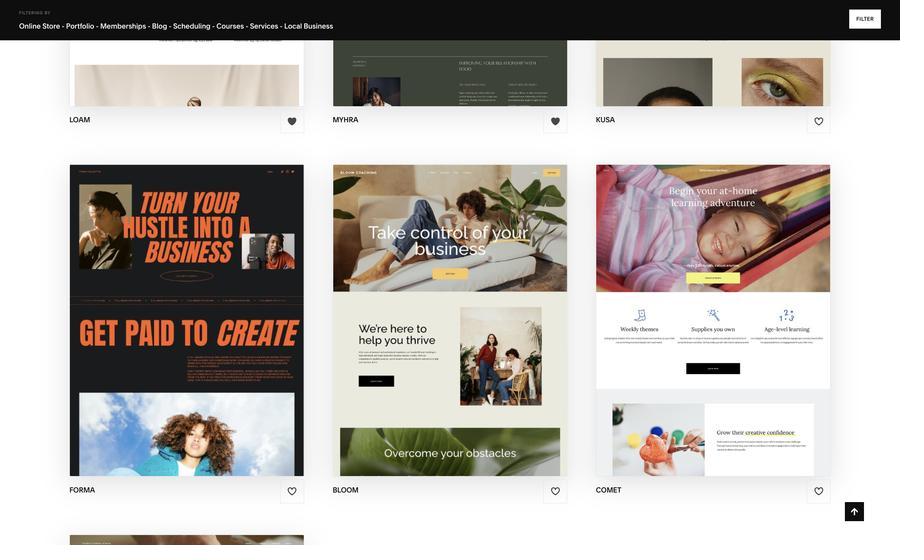 Task type: describe. For each thing, give the bounding box(es) containing it.
start with forma button
[[140, 297, 233, 321]]

start for preview forma
[[140, 304, 167, 314]]

3 - from the left
[[148, 22, 151, 30]]

6 - from the left
[[246, 22, 249, 30]]

preview forma
[[151, 321, 223, 331]]

loam
[[69, 116, 90, 124]]

add forma to your favorites list image
[[288, 487, 297, 497]]

preview bloom link
[[414, 314, 486, 338]]

kusa
[[597, 116, 615, 124]]

start with bloom
[[404, 304, 488, 314]]

with for bloom
[[432, 304, 454, 314]]

with for forma
[[169, 304, 191, 314]]

forma image
[[70, 165, 304, 477]]

portfolio
[[66, 22, 94, 30]]

myhra
[[333, 116, 359, 124]]

remove loam from your favorites list image
[[288, 117, 297, 126]]

preview bloom
[[414, 321, 486, 331]]

start for preview bloom
[[404, 304, 430, 314]]

kusa image
[[597, 0, 831, 107]]

preview forma link
[[151, 314, 223, 338]]

back to top image
[[850, 508, 860, 517]]

forma inside preview forma link
[[191, 321, 223, 331]]

passero image
[[70, 536, 304, 546]]

add comet to your favorites list image
[[815, 487, 824, 497]]

myhra image
[[333, 0, 567, 107]]

filtering
[[19, 10, 43, 15]]

bloom inside start with bloom button
[[456, 304, 488, 314]]

filtering by
[[19, 10, 51, 15]]

start for preview comet
[[667, 304, 694, 314]]

memberships
[[100, 22, 146, 30]]

blog
[[152, 22, 167, 30]]

loam image
[[70, 0, 304, 107]]

by
[[45, 10, 51, 15]]

online store - portfolio - memberships - blog - scheduling - courses - services - local business
[[19, 22, 333, 30]]

start with comet button
[[667, 297, 760, 321]]

preview for preview bloom
[[414, 321, 452, 331]]

comet image
[[597, 165, 831, 477]]

1 vertical spatial comet
[[718, 321, 750, 331]]

local
[[284, 22, 302, 30]]

comet inside button
[[720, 304, 751, 314]]



Task type: vqa. For each thing, say whether or not it's contained in the screenshot.
Clarkson image
no



Task type: locate. For each thing, give the bounding box(es) containing it.
remove myhra from your favorites list image
[[551, 117, 561, 126]]

1 vertical spatial forma
[[191, 321, 223, 331]]

store
[[42, 22, 60, 30]]

bloom
[[456, 304, 488, 314], [455, 321, 486, 331], [333, 486, 359, 495]]

add kusa to your favorites list image
[[815, 117, 824, 126]]

2 - from the left
[[96, 22, 99, 30]]

scheduling
[[173, 22, 211, 30]]

business
[[304, 22, 333, 30]]

- right blog
[[169, 22, 172, 30]]

1 start from the left
[[140, 304, 167, 314]]

start up 'preview forma' on the bottom left of the page
[[140, 304, 167, 314]]

- left courses
[[212, 22, 215, 30]]

start up the preview bloom
[[404, 304, 430, 314]]

0 horizontal spatial preview
[[151, 321, 189, 331]]

online
[[19, 22, 41, 30]]

- right portfolio
[[96, 22, 99, 30]]

1 horizontal spatial start
[[404, 304, 430, 314]]

5 - from the left
[[212, 22, 215, 30]]

with
[[169, 304, 191, 314], [432, 304, 454, 314], [696, 304, 718, 314]]

1 - from the left
[[62, 22, 65, 30]]

start inside button
[[667, 304, 694, 314]]

with up the preview bloom
[[432, 304, 454, 314]]

preview comet
[[678, 321, 750, 331]]

3 preview from the left
[[678, 321, 716, 331]]

start with bloom button
[[404, 297, 497, 321]]

0 horizontal spatial with
[[169, 304, 191, 314]]

forma inside the start with forma button
[[193, 304, 224, 314]]

2 start from the left
[[404, 304, 430, 314]]

filter
[[857, 16, 875, 22]]

preview down start with comet
[[678, 321, 716, 331]]

preview
[[151, 321, 189, 331], [414, 321, 452, 331], [678, 321, 716, 331]]

preview comet link
[[678, 314, 750, 338]]

preview down start with forma
[[151, 321, 189, 331]]

filter button
[[850, 10, 882, 29]]

- right store
[[62, 22, 65, 30]]

-
[[62, 22, 65, 30], [96, 22, 99, 30], [148, 22, 151, 30], [169, 22, 172, 30], [212, 22, 215, 30], [246, 22, 249, 30], [280, 22, 283, 30]]

0 horizontal spatial start
[[140, 304, 167, 314]]

services
[[250, 22, 279, 30]]

2 vertical spatial bloom
[[333, 486, 359, 495]]

1 preview from the left
[[151, 321, 189, 331]]

start with forma
[[140, 304, 224, 314]]

with up "preview comet"
[[696, 304, 718, 314]]

with for comet
[[696, 304, 718, 314]]

0 vertical spatial comet
[[720, 304, 751, 314]]

with inside button
[[696, 304, 718, 314]]

0 vertical spatial forma
[[193, 304, 224, 314]]

0 vertical spatial bloom
[[456, 304, 488, 314]]

preview for preview forma
[[151, 321, 189, 331]]

- left blog
[[148, 22, 151, 30]]

2 vertical spatial forma
[[69, 486, 95, 495]]

2 horizontal spatial with
[[696, 304, 718, 314]]

with up 'preview forma' on the bottom left of the page
[[169, 304, 191, 314]]

forma
[[193, 304, 224, 314], [191, 321, 223, 331], [69, 486, 95, 495]]

start with comet
[[667, 304, 751, 314]]

4 - from the left
[[169, 22, 172, 30]]

1 with from the left
[[169, 304, 191, 314]]

start up "preview comet"
[[667, 304, 694, 314]]

3 start from the left
[[667, 304, 694, 314]]

2 horizontal spatial preview
[[678, 321, 716, 331]]

7 - from the left
[[280, 22, 283, 30]]

preview down "start with bloom"
[[414, 321, 452, 331]]

bloom inside preview bloom link
[[455, 321, 486, 331]]

comet
[[720, 304, 751, 314], [718, 321, 750, 331], [597, 486, 622, 495]]

1 vertical spatial bloom
[[455, 321, 486, 331]]

2 vertical spatial comet
[[597, 486, 622, 495]]

2 with from the left
[[432, 304, 454, 314]]

1 horizontal spatial with
[[432, 304, 454, 314]]

courses
[[217, 22, 244, 30]]

- right courses
[[246, 22, 249, 30]]

3 with from the left
[[696, 304, 718, 314]]

2 horizontal spatial start
[[667, 304, 694, 314]]

1 horizontal spatial preview
[[414, 321, 452, 331]]

2 preview from the left
[[414, 321, 452, 331]]

add bloom to your favorites list image
[[551, 487, 561, 497]]

start
[[140, 304, 167, 314], [404, 304, 430, 314], [667, 304, 694, 314]]

preview for preview comet
[[678, 321, 716, 331]]

bloom image
[[333, 165, 567, 477]]

- left local
[[280, 22, 283, 30]]



